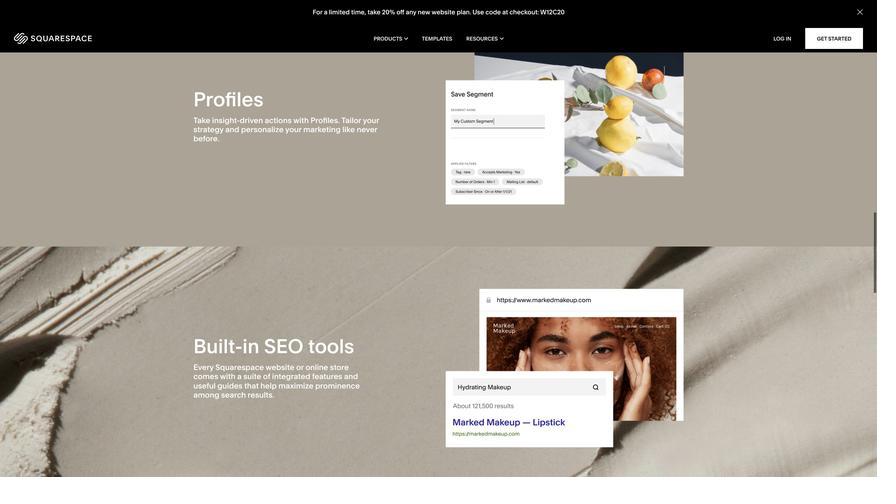 Task type: vqa. For each thing, say whether or not it's contained in the screenshot.
checkout:
yes



Task type: describe. For each thing, give the bounding box(es) containing it.
of
[[263, 372, 270, 382]]

search
[[221, 391, 246, 400]]

or
[[296, 363, 304, 373]]

take
[[368, 8, 380, 16]]

templates link
[[422, 25, 452, 53]]

results.
[[248, 391, 274, 400]]

integrated
[[272, 372, 310, 382]]

comes
[[193, 372, 218, 382]]

profiles.
[[311, 116, 340, 125]]

and inside every squarespace website or online store comes with a suite of integrated features and useful guides that help maximize prominence among search results.
[[344, 372, 358, 382]]

at
[[502, 8, 508, 16]]

use
[[472, 8, 484, 16]]

maximize
[[279, 382, 314, 391]]

0 horizontal spatial your
[[285, 125, 302, 134]]

get started link
[[805, 28, 863, 49]]

squarespace logo link
[[14, 33, 184, 44]]

tailor
[[342, 116, 361, 125]]

log
[[774, 35, 785, 42]]

any
[[406, 8, 416, 16]]

driven
[[240, 116, 263, 125]]

website inside every squarespace website or online store comes with a suite of integrated features and useful guides that help maximize prominence among search results.
[[266, 363, 294, 373]]

off
[[396, 8, 404, 16]]

guides
[[218, 382, 243, 391]]

time,
[[351, 8, 366, 16]]

take insight-driven actions with profiles. tailor your strategy and personalize your marketing like never before.
[[193, 116, 379, 144]]

online
[[306, 363, 328, 373]]

like
[[342, 125, 355, 134]]

tools
[[308, 335, 354, 359]]

started
[[828, 35, 852, 42]]

with inside take insight-driven actions with profiles. tailor your strategy and personalize your marketing like never before.
[[293, 116, 309, 125]]

templates
[[422, 35, 452, 42]]

and inside take insight-driven actions with profiles. tailor your strategy and personalize your marketing like never before.
[[225, 125, 239, 134]]

in
[[786, 35, 791, 42]]

code
[[485, 8, 501, 16]]

w12c20
[[540, 8, 565, 16]]

that
[[244, 382, 259, 391]]

store
[[330, 363, 349, 373]]

take
[[193, 116, 210, 125]]

log             in
[[774, 35, 791, 42]]

useful
[[193, 382, 216, 391]]

checkout:
[[509, 8, 539, 16]]

actions
[[265, 116, 292, 125]]

insight-
[[212, 116, 240, 125]]

0 vertical spatial a
[[324, 8, 327, 16]]

suite
[[243, 372, 261, 382]]

get started
[[817, 35, 852, 42]]

resources
[[466, 35, 498, 42]]

log             in link
[[774, 35, 791, 42]]

limited
[[329, 8, 350, 16]]



Task type: locate. For each thing, give the bounding box(es) containing it.
and left driven
[[225, 125, 239, 134]]

among
[[193, 391, 219, 400]]

1 vertical spatial with
[[220, 372, 235, 382]]

for
[[313, 8, 322, 16]]

0 horizontal spatial and
[[225, 125, 239, 134]]

products button
[[374, 25, 408, 53]]

before.
[[193, 134, 220, 144]]

1 vertical spatial website
[[266, 363, 294, 373]]

0 horizontal spatial website
[[266, 363, 294, 373]]

0 vertical spatial website
[[432, 8, 455, 16]]

your left the marketing
[[285, 125, 302, 134]]

help
[[261, 382, 277, 391]]

a right for
[[324, 8, 327, 16]]

every squarespace website or online store comes with a suite of integrated features and useful guides that help maximize prominence among search results.
[[193, 363, 360, 400]]

1 horizontal spatial and
[[344, 372, 358, 382]]

a inside every squarespace website or online store comes with a suite of integrated features and useful guides that help maximize prominence among search results.
[[237, 372, 242, 382]]

1 horizontal spatial a
[[324, 8, 327, 16]]

1 vertical spatial a
[[237, 372, 242, 382]]

get
[[817, 35, 827, 42]]

website right new at top left
[[432, 8, 455, 16]]

your right tailor at the left top of the page
[[363, 116, 379, 125]]

1 horizontal spatial your
[[363, 116, 379, 125]]

profiles
[[193, 87, 263, 111]]

with right actions
[[293, 116, 309, 125]]

website left or
[[266, 363, 294, 373]]

resources button
[[466, 25, 503, 53]]

a
[[324, 8, 327, 16], [237, 372, 242, 382]]

new
[[418, 8, 430, 16]]

your
[[363, 116, 379, 125], [285, 125, 302, 134]]

0 vertical spatial and
[[225, 125, 239, 134]]

website
[[432, 8, 455, 16], [266, 363, 294, 373]]

0 horizontal spatial with
[[220, 372, 235, 382]]

personalize
[[241, 125, 284, 134]]

with up "search"
[[220, 372, 235, 382]]

20%
[[382, 8, 395, 16]]

a left suite
[[237, 372, 242, 382]]

seo
[[264, 335, 303, 359]]

for a limited time, take 20% off any new website plan. use code at checkout: w12c20
[[313, 8, 565, 16]]

built-in seo tools
[[193, 335, 354, 359]]

1 horizontal spatial with
[[293, 116, 309, 125]]

1 horizontal spatial website
[[432, 8, 455, 16]]

and
[[225, 125, 239, 134], [344, 372, 358, 382]]

0 vertical spatial with
[[293, 116, 309, 125]]

marketing
[[303, 125, 341, 134]]

with
[[293, 116, 309, 125], [220, 372, 235, 382]]

strategy
[[193, 125, 224, 134]]

with inside every squarespace website or online store comes with a suite of integrated features and useful guides that help maximize prominence among search results.
[[220, 372, 235, 382]]

prominence
[[315, 382, 360, 391]]

squarespace
[[215, 363, 264, 373]]

squarespace logo image
[[14, 33, 92, 44]]

features
[[312, 372, 342, 382]]

and right features
[[344, 372, 358, 382]]

every
[[193, 363, 214, 373]]

built-
[[193, 335, 243, 359]]

never
[[357, 125, 377, 134]]

0 horizontal spatial a
[[237, 372, 242, 382]]

in
[[243, 335, 259, 359]]

products
[[374, 35, 402, 42]]

1 vertical spatial and
[[344, 372, 358, 382]]

wet clay image
[[0, 247, 877, 478]]

plan.
[[457, 8, 471, 16]]



